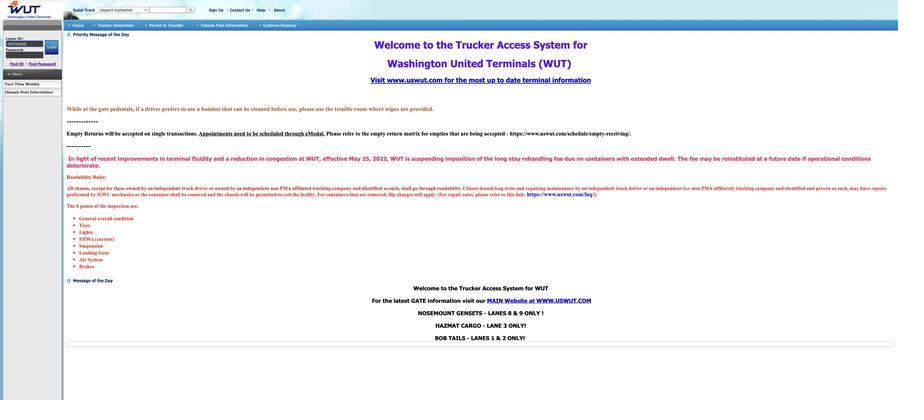 Task type: locate. For each thing, give the bounding box(es) containing it.
weekly
[[25, 82, 39, 86]]

chassis down turn
[[5, 90, 19, 94]]

information
[[225, 23, 248, 27], [30, 90, 53, 94]]

id left : at the left of page
[[17, 36, 22, 41]]

id for logon
[[17, 36, 22, 41]]

customs
[[263, 23, 279, 27]]

chassis pool information
[[201, 23, 248, 27], [5, 90, 53, 94]]

find
[[10, 62, 18, 66], [29, 62, 37, 66]]

1 vertical spatial chassis pool information
[[5, 90, 53, 94]]

0 horizontal spatial information
[[30, 90, 53, 94]]

transfer
[[168, 23, 184, 27]]

1 vertical spatial chassis
[[5, 90, 19, 94]]

permit to transfer
[[149, 23, 184, 27]]

id
[[17, 36, 22, 41], [19, 62, 24, 66]]

chassis pool information down turn time weekly link
[[5, 90, 53, 94]]

0 horizontal spatial pool
[[20, 90, 29, 94]]

contact us
[[230, 8, 250, 12]]

None text field
[[149, 7, 187, 13]]

find down the password:
[[10, 62, 18, 66]]

home
[[73, 23, 84, 27]]

id for find
[[19, 62, 24, 66]]

sign up
[[209, 8, 223, 12]]

None text field
[[6, 41, 43, 47]]

1 vertical spatial id
[[19, 62, 24, 66]]

1 horizontal spatial chassis pool information
[[201, 23, 248, 27]]

0 horizontal spatial find
[[10, 62, 18, 66]]

2 find from the left
[[29, 62, 37, 66]]

contact us link
[[230, 8, 250, 12]]

customs glossary
[[263, 23, 297, 27]]

id down the password:
[[19, 62, 24, 66]]

1 horizontal spatial information
[[225, 23, 248, 27]]

0 vertical spatial chassis pool information
[[201, 23, 248, 27]]

help link
[[257, 8, 265, 12]]

find id
[[10, 62, 24, 66]]

about link
[[274, 8, 285, 12]]

pool down turn time weekly
[[20, 90, 29, 94]]

chassis pool information down up
[[201, 23, 248, 27]]

1 vertical spatial pool
[[20, 90, 29, 94]]

permit
[[149, 23, 162, 27]]

0 vertical spatial pool
[[216, 23, 224, 27]]

0 vertical spatial id
[[17, 36, 22, 41]]

sign up link
[[209, 8, 223, 12]]

1 horizontal spatial pool
[[216, 23, 224, 27]]

glossary
[[281, 23, 297, 27]]

about
[[274, 8, 285, 12]]

help
[[257, 8, 265, 12]]

password:
[[6, 48, 24, 52]]

chassis
[[201, 23, 215, 27], [5, 90, 19, 94]]

pool down up
[[216, 23, 224, 27]]

information down contact on the top left of page
[[225, 23, 248, 27]]

chassis down sign in the top left of the page
[[201, 23, 215, 27]]

information down weekly
[[30, 90, 53, 94]]

0 vertical spatial chassis
[[201, 23, 215, 27]]

0 horizontal spatial chassis
[[5, 90, 19, 94]]

0 vertical spatial information
[[225, 23, 248, 27]]

turn
[[5, 82, 14, 86]]

pool
[[216, 23, 224, 27], [20, 90, 29, 94]]

sign
[[209, 8, 217, 12]]

contact
[[230, 8, 244, 12]]

None password field
[[6, 52, 43, 58]]

password
[[38, 62, 56, 66]]

find left password
[[29, 62, 37, 66]]

login image
[[45, 40, 58, 55]]

1 horizontal spatial find
[[29, 62, 37, 66]]

1 horizontal spatial chassis
[[201, 23, 215, 27]]

1 find from the left
[[10, 62, 18, 66]]



Task type: describe. For each thing, give the bounding box(es) containing it.
find for find password
[[29, 62, 37, 66]]

1 vertical spatial information
[[30, 90, 53, 94]]

instruction
[[113, 23, 134, 27]]

turn time weekly link
[[3, 80, 62, 88]]

:
[[23, 36, 24, 41]]

find id link
[[10, 62, 24, 66]]

track
[[85, 8, 95, 12]]

turn time weekly
[[5, 82, 39, 86]]

time
[[15, 82, 24, 86]]

quick track
[[73, 8, 95, 12]]

find password
[[29, 62, 56, 66]]

to
[[163, 23, 167, 27]]

logon id :
[[6, 36, 24, 41]]

chassis pool information link
[[3, 88, 62, 96]]

find for find id
[[10, 62, 18, 66]]

us
[[245, 8, 250, 12]]

chassis inside chassis pool information link
[[5, 90, 19, 94]]

find password link
[[29, 62, 56, 66]]

logon
[[6, 36, 16, 41]]

up
[[218, 8, 223, 12]]

pool inside chassis pool information link
[[20, 90, 29, 94]]

trucker instruction
[[98, 23, 134, 27]]

quick
[[73, 8, 84, 12]]

trucker
[[98, 23, 112, 27]]

0 horizontal spatial chassis pool information
[[5, 90, 53, 94]]



Task type: vqa. For each thing, say whether or not it's contained in the screenshot.
Eq Release (EDO) Inquiry LINK
no



